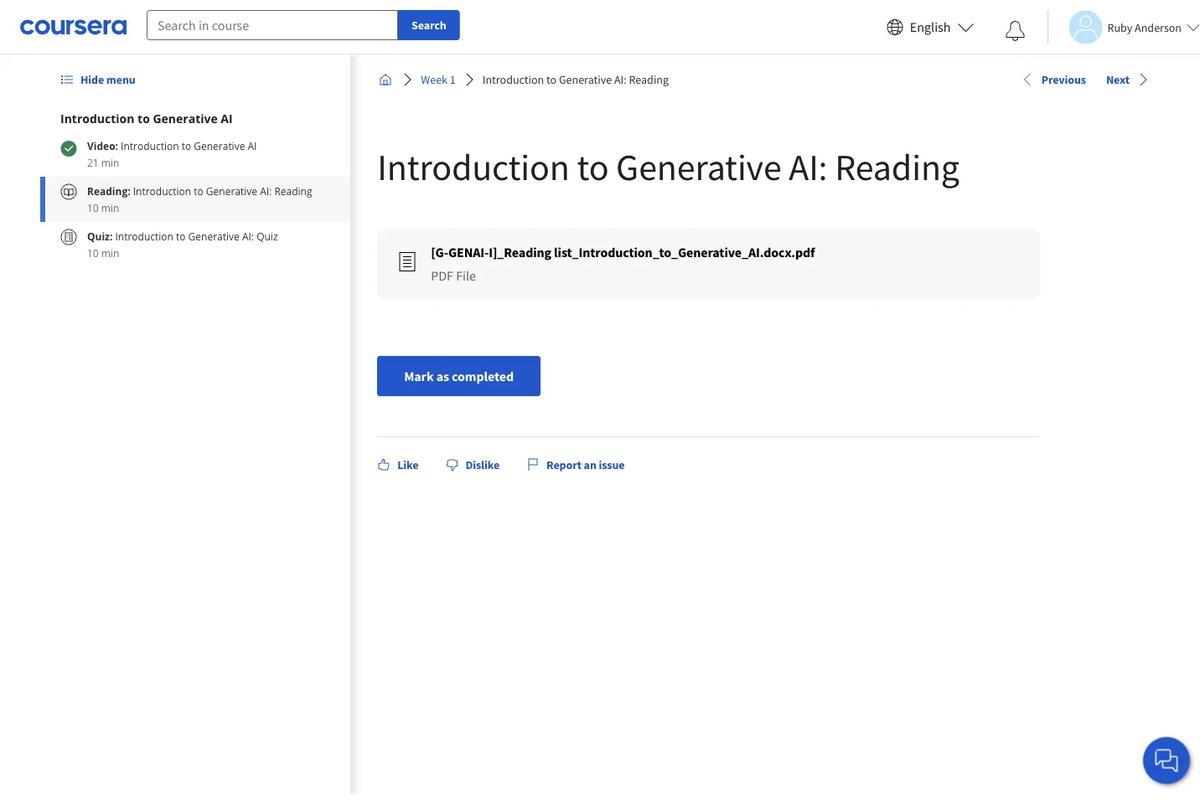 Task type: locate. For each thing, give the bounding box(es) containing it.
1 horizontal spatial reading
[[629, 72, 669, 87]]

reading inside reading: introduction to generative ai: reading 10 min
[[274, 184, 312, 198]]

introduction inside reading: introduction to generative ai: reading 10 min
[[133, 184, 191, 198]]

anderson
[[1135, 20, 1182, 35]]

ruby
[[1108, 20, 1133, 35]]

mark as completed
[[404, 368, 514, 385]]

2 min from the top
[[101, 201, 119, 215]]

1 10 from the top
[[87, 201, 99, 215]]

show notifications image
[[1006, 21, 1026, 41]]

to
[[547, 72, 557, 87], [138, 110, 150, 126], [182, 139, 191, 153], [577, 143, 609, 190], [194, 184, 203, 198], [176, 229, 186, 243]]

file
[[456, 267, 476, 284]]

week 1 link
[[414, 65, 463, 95]]

3 min from the top
[[101, 246, 119, 260]]

ai:
[[614, 72, 627, 87], [789, 143, 828, 190], [260, 184, 272, 198], [242, 229, 254, 243]]

report an issue button
[[520, 450, 632, 480]]

ai inside video: introduction to generative ai 21 min
[[248, 139, 257, 153]]

1 horizontal spatial ai
[[248, 139, 257, 153]]

view pdf file image
[[398, 252, 418, 272]]

10
[[87, 201, 99, 215], [87, 246, 99, 260]]

1 min from the top
[[101, 156, 119, 169]]

video:
[[87, 139, 118, 153]]

reading: introduction to generative ai: reading 10 min
[[87, 184, 312, 215]]

10 down 'reading:'
[[87, 201, 99, 215]]

introduction
[[483, 72, 544, 87], [60, 110, 134, 126], [121, 139, 179, 153], [377, 143, 570, 190], [133, 184, 191, 198], [115, 229, 173, 243]]

min down 'reading:'
[[101, 201, 119, 215]]

min inside reading: introduction to generative ai: reading 10 min
[[101, 201, 119, 215]]

introduction to generative ai: reading
[[483, 72, 669, 87], [377, 143, 960, 190]]

video: introduction to generative ai 21 min
[[87, 139, 257, 169]]

0 horizontal spatial ai
[[221, 110, 233, 126]]

min inside video: introduction to generative ai 21 min
[[101, 156, 119, 169]]

2 10 from the top
[[87, 246, 99, 260]]

0 vertical spatial ai
[[221, 110, 233, 126]]

generative inside quiz: introduction to generative ai: quiz 10 min
[[188, 229, 240, 243]]

mark
[[404, 368, 434, 385]]

menu
[[106, 72, 136, 87]]

min
[[101, 156, 119, 169], [101, 201, 119, 215], [101, 246, 119, 260]]

1 vertical spatial ai
[[248, 139, 257, 153]]

min inside quiz: introduction to generative ai: quiz 10 min
[[101, 246, 119, 260]]

ai down introduction to generative ai dropdown button
[[248, 139, 257, 153]]

an
[[584, 458, 597, 473]]

as
[[436, 368, 449, 385]]

10 down quiz:
[[87, 246, 99, 260]]

to inside quiz: introduction to generative ai: quiz 10 min
[[176, 229, 186, 243]]

introduction to generative ai: reading link
[[476, 65, 676, 95]]

10 inside reading: introduction to generative ai: reading 10 min
[[87, 201, 99, 215]]

0 vertical spatial introduction to generative ai: reading
[[483, 72, 669, 87]]

10 for reading: introduction to generative ai: reading 10 min
[[87, 201, 99, 215]]

hide
[[80, 72, 104, 87]]

1 vertical spatial min
[[101, 201, 119, 215]]

next button
[[1103, 71, 1153, 88]]

generative inside reading: introduction to generative ai: reading 10 min
[[206, 184, 257, 198]]

10 inside quiz: introduction to generative ai: quiz 10 min
[[87, 246, 99, 260]]

hide menu button
[[54, 65, 142, 95]]

mark as completed button
[[377, 356, 541, 397]]

min down quiz:
[[101, 246, 119, 260]]

1 vertical spatial introduction to generative ai: reading
[[377, 143, 960, 190]]

ai: inside reading: introduction to generative ai: reading 10 min
[[260, 184, 272, 198]]

introduction to generative ai button
[[60, 110, 330, 127]]

search
[[412, 18, 446, 33]]

reading:
[[87, 184, 130, 198]]

ai
[[221, 110, 233, 126], [248, 139, 257, 153]]

next
[[1106, 72, 1130, 87]]

ruby anderson
[[1108, 20, 1182, 35]]

reading
[[629, 72, 669, 87], [835, 143, 960, 190], [274, 184, 312, 198]]

to inside video: introduction to generative ai 21 min
[[182, 139, 191, 153]]

ai up video: introduction to generative ai 21 min at the top of page
[[221, 110, 233, 126]]

generative
[[559, 72, 612, 87], [153, 110, 218, 126], [194, 139, 245, 153], [616, 143, 782, 190], [206, 184, 257, 198], [188, 229, 240, 243]]

issue
[[599, 458, 625, 473]]

min right 21
[[101, 156, 119, 169]]

2 vertical spatial min
[[101, 246, 119, 260]]

Search in course text field
[[147, 10, 398, 40]]

week
[[421, 72, 448, 87]]

[g-genai-i]_reading list_introduction_to_generative_ai.docx.pdf pdf file
[[431, 244, 815, 284]]

2 horizontal spatial reading
[[835, 143, 960, 190]]

introduction inside dropdown button
[[60, 110, 134, 126]]

list_introduction_to_generative_ai.docx.pdf
[[554, 244, 815, 261]]

week 1
[[421, 72, 456, 87]]

0 vertical spatial min
[[101, 156, 119, 169]]

1 vertical spatial 10
[[87, 246, 99, 260]]

0 horizontal spatial reading
[[274, 184, 312, 198]]

previous button
[[1018, 71, 1090, 88]]

0 vertical spatial 10
[[87, 201, 99, 215]]



Task type: vqa. For each thing, say whether or not it's contained in the screenshot.
SEARCH
yes



Task type: describe. For each thing, give the bounding box(es) containing it.
introduction inside video: introduction to generative ai 21 min
[[121, 139, 179, 153]]

report an issue
[[547, 458, 625, 473]]

10 for quiz: introduction to generative ai: quiz 10 min
[[87, 246, 99, 260]]

generative inside video: introduction to generative ai 21 min
[[194, 139, 245, 153]]

search button
[[398, 10, 460, 40]]

min for quiz:
[[101, 246, 119, 260]]

chat with us image
[[1153, 748, 1180, 775]]

english
[[910, 19, 951, 36]]

introduction to generative ai
[[60, 110, 233, 126]]

completed image
[[60, 140, 77, 157]]

hide menu
[[80, 72, 136, 87]]

ruby anderson button
[[1047, 10, 1200, 44]]

introduction inside quiz: introduction to generative ai: quiz 10 min
[[115, 229, 173, 243]]

ai inside dropdown button
[[221, 110, 233, 126]]

english button
[[880, 0, 981, 54]]

[g-
[[431, 244, 448, 261]]

report
[[547, 458, 582, 473]]

dislike button
[[439, 450, 506, 480]]

21
[[87, 156, 99, 169]]

quiz: introduction to generative ai: quiz 10 min
[[87, 229, 278, 260]]

like
[[398, 458, 419, 473]]

home image
[[379, 73, 392, 86]]

pdf
[[431, 267, 454, 284]]

min for reading:
[[101, 201, 119, 215]]

genai-
[[448, 244, 489, 261]]

1
[[450, 72, 456, 87]]

to inside dropdown button
[[138, 110, 150, 126]]

completed
[[452, 368, 514, 385]]

like button
[[371, 450, 425, 480]]

quiz
[[257, 229, 278, 243]]

i]_reading
[[489, 244, 552, 261]]

ai: inside quiz: introduction to generative ai: quiz 10 min
[[242, 229, 254, 243]]

quiz:
[[87, 229, 113, 243]]

coursera image
[[20, 14, 127, 40]]

to inside reading: introduction to generative ai: reading 10 min
[[194, 184, 203, 198]]

generative inside dropdown button
[[153, 110, 218, 126]]

previous
[[1042, 72, 1086, 87]]

dislike
[[466, 458, 500, 473]]



